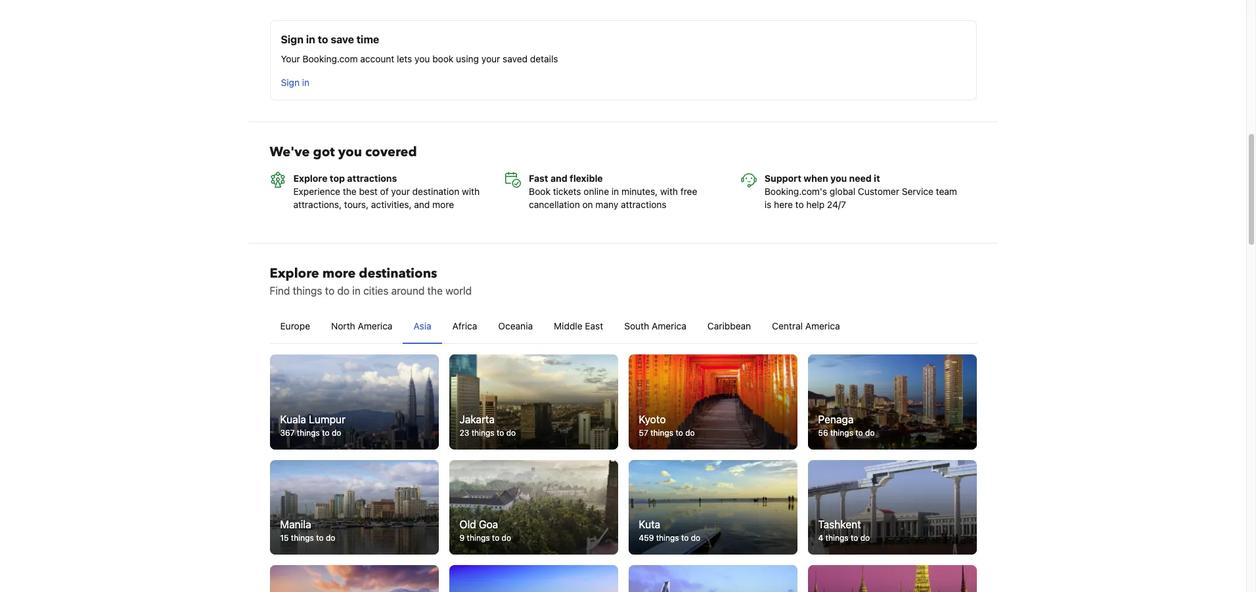 Task type: locate. For each thing, give the bounding box(es) containing it.
things down tashkent on the bottom of page
[[826, 534, 849, 544]]

2 america from the left
[[652, 321, 686, 332]]

do up "ho chi minh city" image
[[691, 534, 700, 544]]

things inside kyoto 57 things to do
[[650, 428, 673, 438]]

do for tashkent
[[860, 534, 870, 544]]

9
[[460, 534, 465, 544]]

do down lumpur
[[332, 428, 341, 438]]

367
[[280, 428, 295, 438]]

1 vertical spatial your
[[391, 186, 410, 197]]

1 horizontal spatial the
[[427, 285, 443, 297]]

central america
[[772, 321, 840, 332]]

east
[[585, 321, 603, 332]]

things down the jakarta
[[471, 428, 494, 438]]

old goa image
[[449, 460, 618, 555]]

1 horizontal spatial with
[[660, 186, 678, 197]]

book
[[529, 186, 550, 197]]

0 horizontal spatial the
[[343, 186, 357, 197]]

book
[[432, 53, 454, 65]]

to up north
[[325, 285, 335, 297]]

0 horizontal spatial and
[[414, 199, 430, 210]]

with inside explore top attractions experience the best of your destination with attractions, tours, activities, and more
[[462, 186, 480, 197]]

explore up find
[[270, 265, 319, 283]]

1 horizontal spatial attractions
[[621, 199, 667, 210]]

world
[[446, 285, 472, 297]]

0 vertical spatial the
[[343, 186, 357, 197]]

your
[[481, 53, 500, 65], [391, 186, 410, 197]]

things for penaga
[[830, 428, 853, 438]]

top
[[330, 173, 345, 184]]

to down tashkent on the bottom of page
[[851, 534, 858, 544]]

things inside penaga 56 things to do
[[830, 428, 853, 438]]

do for kyoto
[[685, 428, 695, 438]]

jakarta
[[460, 414, 495, 426]]

explore inside explore top attractions experience the best of your destination with attractions, tours, activities, and more
[[293, 173, 327, 184]]

explore up experience
[[293, 173, 327, 184]]

you up global
[[830, 173, 847, 184]]

do inside penaga 56 things to do
[[865, 428, 875, 438]]

to inside kyoto 57 things to do
[[676, 428, 683, 438]]

1 horizontal spatial your
[[481, 53, 500, 65]]

things inside kuta 459 things to do
[[656, 534, 679, 544]]

things down the "kuala"
[[297, 428, 320, 438]]

manila 15 things to do
[[280, 519, 335, 544]]

sign in
[[281, 77, 309, 88]]

2 horizontal spatial you
[[830, 173, 847, 184]]

saved
[[503, 53, 528, 65]]

tickets
[[553, 186, 581, 197]]

america right south
[[652, 321, 686, 332]]

things right find
[[293, 285, 322, 297]]

with
[[462, 186, 480, 197], [660, 186, 678, 197]]

do inside kyoto 57 things to do
[[685, 428, 695, 438]]

more
[[432, 199, 454, 210], [322, 265, 356, 283]]

to right 459
[[681, 534, 689, 544]]

1 sign from the top
[[281, 34, 304, 45]]

attractions down minutes,
[[621, 199, 667, 210]]

the left world
[[427, 285, 443, 297]]

things for kuta
[[656, 534, 679, 544]]

seoul image
[[270, 566, 439, 593]]

you right lets
[[415, 53, 430, 65]]

south
[[624, 321, 649, 332]]

do right 15
[[326, 534, 335, 544]]

america inside button
[[805, 321, 840, 332]]

things right 9
[[467, 534, 490, 544]]

explore inside the explore more destinations find things to do in cities around the world
[[270, 265, 319, 283]]

attractions up best
[[347, 173, 397, 184]]

your inside explore top attractions experience the best of your destination with attractions, tours, activities, and more
[[391, 186, 410, 197]]

in left cities on the left of the page
[[352, 285, 361, 297]]

0 vertical spatial more
[[432, 199, 454, 210]]

lumpur
[[309, 414, 345, 426]]

you right "got"
[[338, 143, 362, 161]]

sign up your
[[281, 34, 304, 45]]

things inside 'manila 15 things to do'
[[291, 534, 314, 544]]

in inside fast and flexible book tickets online in minutes, with free cancellation on many attractions
[[612, 186, 619, 197]]

and up "tickets"
[[551, 173, 567, 184]]

things for manila
[[291, 534, 314, 544]]

in
[[306, 34, 315, 45], [302, 77, 309, 88], [612, 186, 619, 197], [352, 285, 361, 297]]

2 horizontal spatial america
[[805, 321, 840, 332]]

caribbean
[[707, 321, 751, 332]]

central
[[772, 321, 803, 332]]

do inside jakarta 23 things to do
[[506, 428, 516, 438]]

help
[[806, 199, 825, 210]]

manila image
[[270, 460, 439, 555]]

things for kyoto
[[650, 428, 673, 438]]

asia
[[414, 321, 431, 332]]

to right "57"
[[676, 428, 683, 438]]

america right the central
[[805, 321, 840, 332]]

do right 23
[[506, 428, 516, 438]]

your for using
[[481, 53, 500, 65]]

things inside tashkent 4 things to do
[[826, 534, 849, 544]]

do for jakarta
[[506, 428, 516, 438]]

2 vertical spatial you
[[830, 173, 847, 184]]

kyoto
[[639, 414, 666, 426]]

and down "destination"
[[414, 199, 430, 210]]

0 vertical spatial and
[[551, 173, 567, 184]]

things inside jakarta 23 things to do
[[471, 428, 494, 438]]

do down tashkent on the bottom of page
[[860, 534, 870, 544]]

to down goa
[[492, 534, 499, 544]]

to inside kuta 459 things to do
[[681, 534, 689, 544]]

to down lumpur
[[322, 428, 330, 438]]

north america button
[[321, 310, 403, 344]]

things down kyoto
[[650, 428, 673, 438]]

56
[[818, 428, 828, 438]]

sign inside sign in link
[[281, 77, 300, 88]]

1 vertical spatial you
[[338, 143, 362, 161]]

sign down your
[[281, 77, 300, 88]]

1 with from the left
[[462, 186, 480, 197]]

europe
[[280, 321, 310, 332]]

do right 56
[[865, 428, 875, 438]]

experience
[[293, 186, 340, 197]]

do inside kuta 459 things to do
[[691, 534, 700, 544]]

africa
[[452, 321, 477, 332]]

sign
[[281, 34, 304, 45], [281, 77, 300, 88]]

america inside button
[[652, 321, 686, 332]]

global
[[830, 186, 855, 197]]

to right 56
[[856, 428, 863, 438]]

0 vertical spatial attractions
[[347, 173, 397, 184]]

in up the booking.com
[[306, 34, 315, 45]]

attractions inside fast and flexible book tickets online in minutes, with free cancellation on many attractions
[[621, 199, 667, 210]]

things for jakarta
[[471, 428, 494, 438]]

best
[[359, 186, 378, 197]]

1 america from the left
[[358, 321, 393, 332]]

to right 23
[[497, 428, 504, 438]]

0 vertical spatial sign
[[281, 34, 304, 45]]

kuta image
[[628, 460, 797, 555]]

account
[[360, 53, 394, 65]]

to down booking.com's
[[795, 199, 804, 210]]

singapore image
[[449, 566, 618, 593]]

fast
[[529, 173, 548, 184]]

2 sign from the top
[[281, 77, 300, 88]]

in down the booking.com
[[302, 77, 309, 88]]

to inside the old goa 9 things to do
[[492, 534, 499, 544]]

america for south america
[[652, 321, 686, 332]]

1 vertical spatial the
[[427, 285, 443, 297]]

and inside fast and flexible book tickets online in minutes, with free cancellation on many attractions
[[551, 173, 567, 184]]

1 vertical spatial and
[[414, 199, 430, 210]]

1 horizontal spatial america
[[652, 321, 686, 332]]

oceania button
[[488, 310, 543, 344]]

do inside tashkent 4 things to do
[[860, 534, 870, 544]]

0 horizontal spatial your
[[391, 186, 410, 197]]

to
[[318, 34, 328, 45], [795, 199, 804, 210], [325, 285, 335, 297], [322, 428, 330, 438], [497, 428, 504, 438], [676, 428, 683, 438], [856, 428, 863, 438], [316, 534, 324, 544], [492, 534, 499, 544], [681, 534, 689, 544], [851, 534, 858, 544]]

things down penaga
[[830, 428, 853, 438]]

america inside 'button'
[[358, 321, 393, 332]]

with inside fast and flexible book tickets online in minutes, with free cancellation on many attractions
[[660, 186, 678, 197]]

things for tashkent
[[826, 534, 849, 544]]

do
[[337, 285, 350, 297], [332, 428, 341, 438], [506, 428, 516, 438], [685, 428, 695, 438], [865, 428, 875, 438], [326, 534, 335, 544], [502, 534, 511, 544], [691, 534, 700, 544], [860, 534, 870, 544]]

459
[[639, 534, 654, 544]]

do left cities on the left of the page
[[337, 285, 350, 297]]

do right 9
[[502, 534, 511, 544]]

2 with from the left
[[660, 186, 678, 197]]

to right 15
[[316, 534, 324, 544]]

you inside support when you need it booking.com's global customer service team is here to help 24/7
[[830, 173, 847, 184]]

booking.com's
[[765, 186, 827, 197]]

0 horizontal spatial attractions
[[347, 173, 397, 184]]

tab list
[[270, 310, 977, 345]]

1 horizontal spatial more
[[432, 199, 454, 210]]

1 horizontal spatial you
[[415, 53, 430, 65]]

0 vertical spatial you
[[415, 53, 430, 65]]

more down "destination"
[[432, 199, 454, 210]]

activities,
[[371, 199, 412, 210]]

1 vertical spatial more
[[322, 265, 356, 283]]

things down manila
[[291, 534, 314, 544]]

0 horizontal spatial with
[[462, 186, 480, 197]]

0 horizontal spatial america
[[358, 321, 393, 332]]

south america button
[[614, 310, 697, 344]]

kyoto image
[[628, 355, 797, 450]]

sign in link
[[276, 71, 315, 95]]

support
[[765, 173, 801, 184]]

attractions
[[347, 173, 397, 184], [621, 199, 667, 210]]

0 vertical spatial your
[[481, 53, 500, 65]]

you
[[415, 53, 430, 65], [338, 143, 362, 161], [830, 173, 847, 184]]

your right using
[[481, 53, 500, 65]]

1 vertical spatial sign
[[281, 77, 300, 88]]

things right 459
[[656, 534, 679, 544]]

with left free
[[660, 186, 678, 197]]

in up many
[[612, 186, 619, 197]]

oceania
[[498, 321, 533, 332]]

0 vertical spatial explore
[[293, 173, 327, 184]]

with right "destination"
[[462, 186, 480, 197]]

explore
[[293, 173, 327, 184], [270, 265, 319, 283]]

tashkent
[[818, 519, 861, 531]]

jakarta image
[[449, 355, 618, 450]]

tours,
[[344, 199, 369, 210]]

do right "57"
[[685, 428, 695, 438]]

your booking.com account lets you book using your saved details
[[281, 53, 558, 65]]

1 vertical spatial explore
[[270, 265, 319, 283]]

1 horizontal spatial and
[[551, 173, 567, 184]]

your
[[281, 53, 300, 65]]

many
[[595, 199, 618, 210]]

more up north
[[322, 265, 356, 283]]

team
[[936, 186, 957, 197]]

your up activities,
[[391, 186, 410, 197]]

your for of
[[391, 186, 410, 197]]

23
[[460, 428, 469, 438]]

0 horizontal spatial more
[[322, 265, 356, 283]]

free
[[680, 186, 697, 197]]

destination
[[412, 186, 459, 197]]

3 america from the left
[[805, 321, 840, 332]]

and
[[551, 173, 567, 184], [414, 199, 430, 210]]

do inside 'manila 15 things to do'
[[326, 534, 335, 544]]

the up 'tours,'
[[343, 186, 357, 197]]

0 horizontal spatial you
[[338, 143, 362, 161]]

explore top attractions experience the best of your destination with attractions, tours, activities, and more
[[293, 173, 480, 210]]

america right north
[[358, 321, 393, 332]]

america for central america
[[805, 321, 840, 332]]

things
[[293, 285, 322, 297], [297, 428, 320, 438], [471, 428, 494, 438], [650, 428, 673, 438], [830, 428, 853, 438], [291, 534, 314, 544], [467, 534, 490, 544], [656, 534, 679, 544], [826, 534, 849, 544]]

1 vertical spatial attractions
[[621, 199, 667, 210]]

we've got you covered
[[270, 143, 417, 161]]



Task type: describe. For each thing, give the bounding box(es) containing it.
57
[[639, 428, 648, 438]]

caribbean button
[[697, 310, 762, 344]]

middle
[[554, 321, 582, 332]]

to inside support when you need it booking.com's global customer service team is here to help 24/7
[[795, 199, 804, 210]]

old
[[460, 519, 476, 531]]

more inside the explore more destinations find things to do in cities around the world
[[322, 265, 356, 283]]

kyoto 57 things to do
[[639, 414, 695, 438]]

things inside the explore more destinations find things to do in cities around the world
[[293, 285, 322, 297]]

when
[[804, 173, 828, 184]]

lets
[[397, 53, 412, 65]]

do inside the explore more destinations find things to do in cities around the world
[[337, 285, 350, 297]]

to inside the explore more destinations find things to do in cities around the world
[[325, 285, 335, 297]]

minutes,
[[621, 186, 658, 197]]

to left save
[[318, 34, 328, 45]]

do for penaga
[[865, 428, 875, 438]]

penaga
[[818, 414, 854, 426]]

the inside the explore more destinations find things to do in cities around the world
[[427, 285, 443, 297]]

things inside kuala lumpur 367 things to do
[[297, 428, 320, 438]]

do inside the old goa 9 things to do
[[502, 534, 511, 544]]

bangkok image
[[808, 566, 977, 593]]

need
[[849, 173, 872, 184]]

north america
[[331, 321, 393, 332]]

you for support when you need it booking.com's global customer service team is here to help 24/7
[[830, 173, 847, 184]]

24/7
[[827, 199, 846, 210]]

around
[[391, 285, 425, 297]]

and inside explore top attractions experience the best of your destination with attractions, tours, activities, and more
[[414, 199, 430, 210]]

to inside jakarta 23 things to do
[[497, 428, 504, 438]]

penaga image
[[808, 355, 977, 450]]

penaga 56 things to do
[[818, 414, 875, 438]]

america for north america
[[358, 321, 393, 332]]

cancellation
[[529, 199, 580, 210]]

manila
[[280, 519, 311, 531]]

flexible
[[570, 173, 603, 184]]

more inside explore top attractions experience the best of your destination with attractions, tours, activities, and more
[[432, 199, 454, 210]]

kuala lumpur 367 things to do
[[280, 414, 345, 438]]

kuta
[[639, 519, 660, 531]]

using
[[456, 53, 479, 65]]

to inside tashkent 4 things to do
[[851, 534, 858, 544]]

africa button
[[442, 310, 488, 344]]

tashkent 4 things to do
[[818, 519, 870, 544]]

south america
[[624, 321, 686, 332]]

support when you need it booking.com's global customer service team is here to help 24/7
[[765, 173, 957, 210]]

details
[[530, 53, 558, 65]]

asia button
[[403, 310, 442, 344]]

it
[[874, 173, 880, 184]]

do for kuta
[[691, 534, 700, 544]]

covered
[[365, 143, 417, 161]]

kuala lumpur image
[[270, 355, 439, 450]]

sign in to save time
[[281, 34, 379, 45]]

do for manila
[[326, 534, 335, 544]]

to inside 'manila 15 things to do'
[[316, 534, 324, 544]]

to inside kuala lumpur 367 things to do
[[322, 428, 330, 438]]

we've
[[270, 143, 310, 161]]

of
[[380, 186, 389, 197]]

ho chi minh city image
[[628, 566, 797, 593]]

4
[[818, 534, 823, 544]]

kuta 459 things to do
[[639, 519, 700, 544]]

destinations
[[359, 265, 437, 283]]

fast and flexible book tickets online in minutes, with free cancellation on many attractions
[[529, 173, 697, 210]]

tab list containing europe
[[270, 310, 977, 345]]

jakarta 23 things to do
[[460, 414, 516, 438]]

middle east
[[554, 321, 603, 332]]

middle east button
[[543, 310, 614, 344]]

sign for sign in
[[281, 77, 300, 88]]

tashkent image
[[808, 460, 977, 555]]

europe button
[[270, 310, 321, 344]]

attractions inside explore top attractions experience the best of your destination with attractions, tours, activities, and more
[[347, 173, 397, 184]]

you for we've got you covered
[[338, 143, 362, 161]]

explore for explore more destinations
[[270, 265, 319, 283]]

attractions,
[[293, 199, 342, 210]]

on
[[582, 199, 593, 210]]

got
[[313, 143, 335, 161]]

explore for explore top attractions
[[293, 173, 327, 184]]

customer
[[858, 186, 899, 197]]

central america button
[[762, 310, 851, 344]]

to inside penaga 56 things to do
[[856, 428, 863, 438]]

things inside the old goa 9 things to do
[[467, 534, 490, 544]]

15
[[280, 534, 289, 544]]

find
[[270, 285, 290, 297]]

kuala
[[280, 414, 306, 426]]

explore more destinations find things to do in cities around the world
[[270, 265, 472, 297]]

booking.com
[[303, 53, 358, 65]]

in inside the explore more destinations find things to do in cities around the world
[[352, 285, 361, 297]]

the inside explore top attractions experience the best of your destination with attractions, tours, activities, and more
[[343, 186, 357, 197]]

do inside kuala lumpur 367 things to do
[[332, 428, 341, 438]]

old goa 9 things to do
[[460, 519, 511, 544]]

sign for sign in to save time
[[281, 34, 304, 45]]

north
[[331, 321, 355, 332]]

here
[[774, 199, 793, 210]]

online
[[584, 186, 609, 197]]

goa
[[479, 519, 498, 531]]

service
[[902, 186, 933, 197]]

save
[[331, 34, 354, 45]]

cities
[[363, 285, 389, 297]]

time
[[357, 34, 379, 45]]



Task type: vqa. For each thing, say whether or not it's contained in the screenshot.
and within Fast and flexible Book tickets online in minutes, with free cancellation on many attractions
yes



